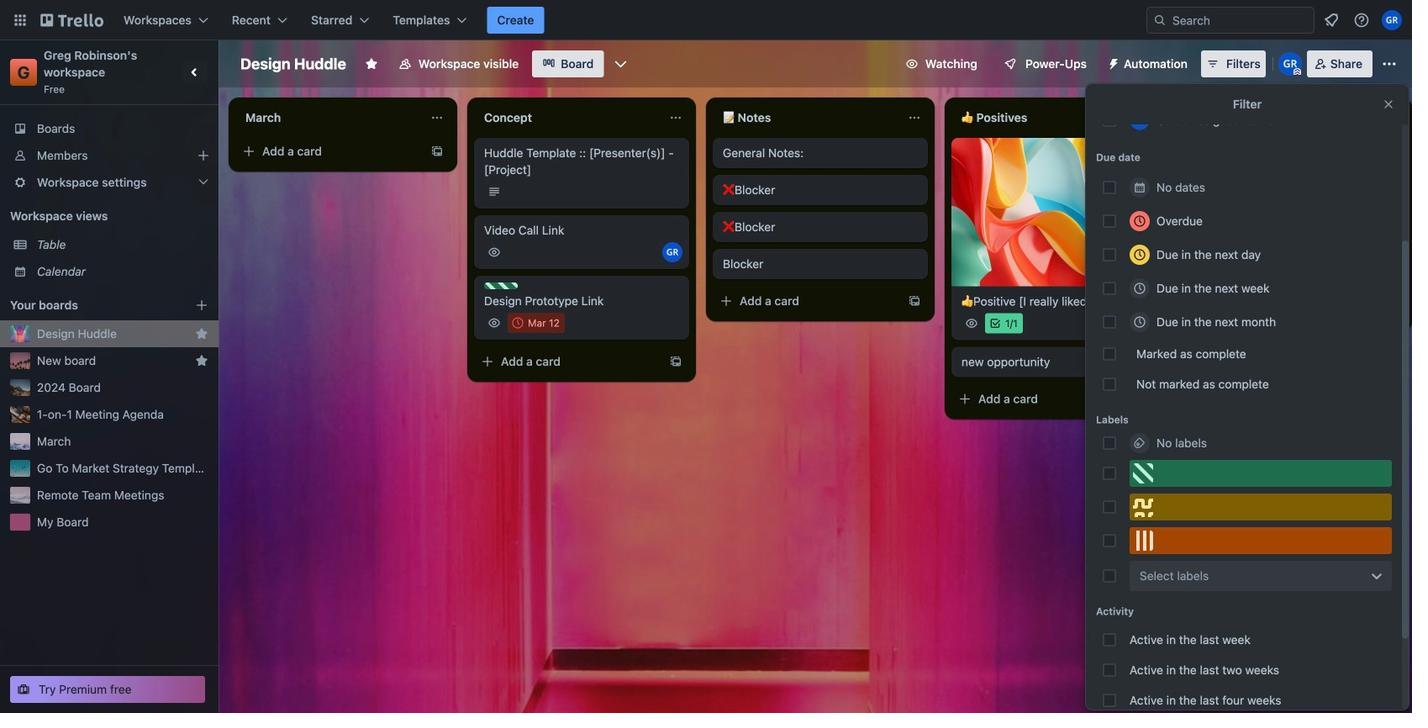 Task type: locate. For each thing, give the bounding box(es) containing it.
show menu image
[[1382, 56, 1398, 72]]

color: orange, title: none element
[[1130, 527, 1393, 554]]

2 horizontal spatial greg robinson (gregrobinson96) image
[[1279, 52, 1302, 76]]

greg robinson (gregrobinson96) image
[[1383, 10, 1403, 30]]

create from template… image
[[431, 145, 444, 158], [669, 355, 683, 368]]

1 horizontal spatial create from template… image
[[669, 355, 683, 368]]

1 starred icon image from the top
[[195, 327, 209, 341]]

back to home image
[[40, 7, 103, 34]]

0 horizontal spatial greg robinson (gregrobinson96) image
[[663, 242, 683, 262]]

greg robinson (gregrobinson96) image
[[1279, 52, 1302, 76], [1130, 110, 1150, 130], [663, 242, 683, 262]]

your boards with 8 items element
[[10, 295, 170, 315]]

0 vertical spatial starred icon image
[[195, 327, 209, 341]]

starred icon image
[[195, 327, 209, 341], [195, 354, 209, 367]]

None checkbox
[[1201, 225, 1253, 246], [508, 313, 565, 333], [1201, 225, 1253, 246], [508, 313, 565, 333]]

2 starred icon image from the top
[[195, 354, 209, 367]]

color: yellow, title: none element
[[1130, 494, 1393, 521]]

2 vertical spatial greg robinson (gregrobinson96) image
[[663, 242, 683, 262]]

search image
[[1154, 13, 1167, 27]]

add board image
[[195, 299, 209, 312]]

None text field
[[235, 104, 424, 131], [474, 104, 663, 131], [713, 104, 901, 131], [952, 104, 1140, 131], [235, 104, 424, 131], [474, 104, 663, 131], [713, 104, 901, 131], [952, 104, 1140, 131]]

sm image
[[1101, 50, 1124, 74]]

color: green, title: none image
[[484, 283, 518, 289]]

1 vertical spatial starred icon image
[[195, 354, 209, 367]]

1 vertical spatial greg robinson (gregrobinson96) image
[[1130, 110, 1150, 130]]

0 vertical spatial create from template… image
[[431, 145, 444, 158]]

0 horizontal spatial create from template… image
[[431, 145, 444, 158]]



Task type: vqa. For each thing, say whether or not it's contained in the screenshot.
Toni, Founder @ Crmble 'image'
no



Task type: describe. For each thing, give the bounding box(es) containing it.
customize views image
[[612, 56, 629, 72]]

0 notifications image
[[1322, 10, 1342, 30]]

primary element
[[0, 0, 1413, 40]]

Board name text field
[[232, 50, 355, 77]]

1 horizontal spatial greg robinson (gregrobinson96) image
[[1130, 110, 1150, 130]]

Search field
[[1167, 8, 1314, 32]]

this member is an admin of this board. image
[[1294, 68, 1302, 76]]

color: green, title: none element
[[1130, 460, 1393, 487]]

0 vertical spatial greg robinson (gregrobinson96) image
[[1279, 52, 1302, 76]]

create from template… image
[[908, 294, 922, 308]]

workspace navigation collapse icon image
[[183, 61, 207, 84]]

open information menu image
[[1354, 12, 1371, 29]]

1 vertical spatial create from template… image
[[669, 355, 683, 368]]

close popover image
[[1383, 98, 1396, 111]]

star or unstar board image
[[365, 57, 378, 71]]



